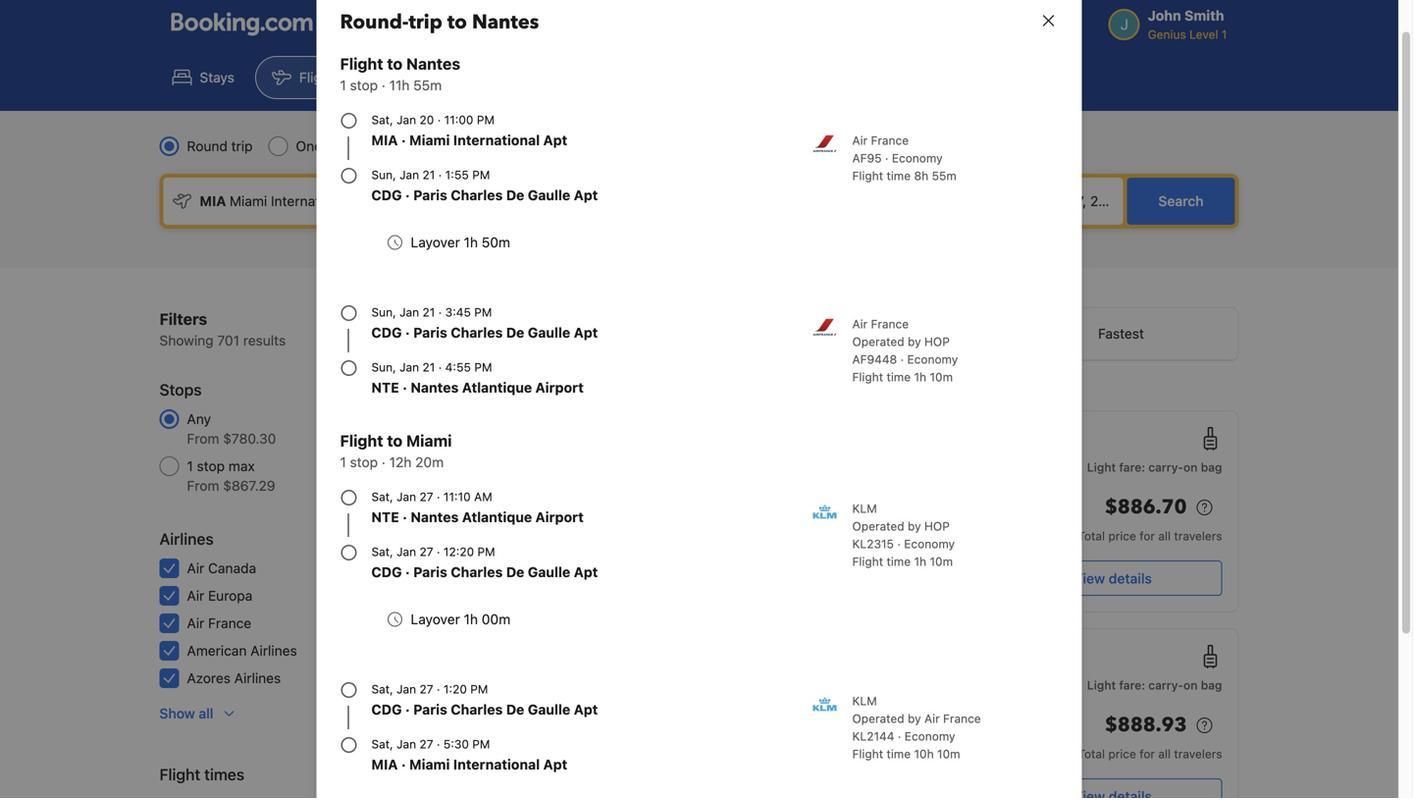 Task type: vqa. For each thing, say whether or not it's contained in the screenshot.
Give feedback
no



Task type: describe. For each thing, give the bounding box(es) containing it.
multi-
[[394, 138, 431, 154]]

light for $888.93
[[1088, 678, 1116, 692]]

27 for sat, jan 27 · 11:10 am nte · nantes atlantique airport
[[420, 490, 434, 504]]

12h 20m
[[771, 518, 818, 532]]

1 stop max from $867.29
[[187, 458, 275, 494]]

round trip
[[187, 138, 253, 154]]

sun, inside sun, jan 21 · 3:45 pm cdg · paris charles de gaulle apt
[[372, 305, 396, 319]]

1h inside air france operated by hop af9448 · economy flight time 1h 10m
[[914, 370, 927, 384]]

nantes inside sun, jan 21 · 4:55 pm nte · nantes atlantique airport
[[411, 379, 459, 396]]

for for $886.70
[[1140, 529, 1156, 543]]

12h inside "flight to miami 1 stop · 12h 20m"
[[389, 454, 412, 470]]

if
[[645, 379, 652, 393]]

air france image
[[813, 132, 837, 155]]

paris for sun, jan 21 · 1:55 pm cdg · paris charles de gaulle apt
[[413, 187, 448, 203]]

one way
[[296, 138, 351, 154]]

sat, for sat, jan 27 · 5:30 pm mia · miami international apt
[[372, 737, 393, 751]]

charles for sun, jan 21 · 1:55 pm cdg · paris charles de gaulle apt
[[451, 187, 503, 203]]

$886.70
[[1105, 494, 1187, 521]]

klm, operated by hop
[[553, 574, 680, 588]]

total price for all travelers for $888.93
[[1078, 747, 1223, 761]]

international for sat, jan 27 · 5:30 pm mia · miami international apt
[[453, 756, 540, 773]]

fare: for $886.70
[[1120, 460, 1146, 474]]

21 for miami international apt
[[423, 168, 435, 182]]

all for $888.93
[[1159, 747, 1171, 761]]

fastest
[[1099, 325, 1145, 342]]

1:55
[[445, 168, 469, 182]]

· inside flight to nantes 1 stop · 11h 55m
[[382, 77, 386, 93]]

10m for flight to nantes
[[930, 370, 953, 384]]

city
[[431, 138, 454, 154]]

price for $888.93
[[1109, 747, 1137, 761]]

de for sat, jan 27 · 12:20 pm cdg · paris charles de gaulle apt
[[506, 564, 525, 580]]

operated
[[585, 574, 635, 588]]

1 horizontal spatial 20m
[[794, 518, 818, 532]]

5:30 right the kl2315
[[908, 519, 943, 538]]

00m
[[482, 611, 511, 627]]

flight + hotel
[[406, 69, 491, 85]]

apt inside sat, jan 27 · 5:30 pm mia · miami international apt
[[543, 756, 568, 773]]

are
[[687, 379, 705, 393]]

· inside the klm operated by air france kl2144 · economy flight time 10h 10m
[[898, 729, 902, 743]]

to for miami
[[387, 431, 403, 450]]

airlines for azores airlines
[[234, 670, 281, 686]]

american airlines
[[187, 643, 297, 659]]

any from $780.30
[[187, 411, 276, 447]]

to for nantes
[[387, 54, 403, 73]]

sun, jan 21 · 4:55 pm nte · nantes atlantique airport
[[372, 360, 584, 396]]

0 vertical spatial to
[[448, 9, 467, 36]]

flight inside air france operated by hop af9448 · economy flight time 1h 10m
[[853, 370, 884, 384]]

total for $886.70
[[1078, 529, 1106, 543]]

max
[[229, 458, 255, 474]]

cheapest
[[858, 325, 918, 342]]

prices
[[537, 379, 571, 393]]

fare: for $888.93
[[1120, 678, 1146, 692]]

international for sat, jan 20 · 11:00 pm mia · miami international apt
[[453, 132, 540, 148]]

round-trip to nantes
[[340, 9, 539, 36]]

azores
[[187, 670, 231, 686]]

10h
[[914, 747, 934, 761]]

show all
[[160, 705, 214, 722]]

trip for round-
[[409, 9, 443, 36]]

by for klm, operated by hop
[[638, 574, 652, 588]]

sat, jan 27 · 1:20 pm cdg · paris charles de gaulle apt
[[372, 682, 598, 718]]

miami for sat, jan 20 · 11:00 pm mia · miami international apt
[[409, 132, 450, 148]]

miami for sat, jan 27 · 5:30 pm mia · miami international apt
[[409, 756, 450, 773]]

flights link
[[255, 56, 358, 99]]

change
[[600, 379, 641, 393]]

kl2144
[[853, 729, 895, 743]]

jan for sun, jan 21 · 4:55 pm nte · nantes atlantique airport
[[400, 360, 419, 374]]

sun, for mia
[[372, 168, 396, 182]]

klm image
[[813, 692, 837, 716]]

one
[[296, 138, 322, 154]]

sun, for cdg
[[372, 360, 396, 374]]

· inside air france operated by hop af9448 · economy flight time 1h 10m
[[901, 352, 904, 366]]

view details
[[1074, 570, 1152, 587]]

trip for round
[[231, 138, 253, 154]]

filters
[[160, 310, 207, 328]]

air france image
[[813, 315, 837, 339]]

economy inside the klm operated by air france kl2144 · economy flight time 10h 10m
[[905, 729, 956, 743]]

air europa
[[187, 588, 253, 604]]

show all button
[[152, 696, 245, 731]]

10m for flight to miami
[[938, 747, 961, 761]]

all for $886.70
[[1159, 529, 1171, 543]]

nantes inside flight to nantes 1 stop · 11h 55m
[[406, 54, 461, 73]]

show
[[160, 705, 195, 722]]

$888.93
[[1105, 712, 1187, 739]]

jan right 10h
[[935, 760, 954, 774]]

klm operated by hop kl2315 · economy flight time 1h 10m
[[853, 502, 955, 568]]

+
[[445, 69, 454, 85]]

total price for all travelers for $886.70
[[1078, 529, 1223, 543]]

view details button
[[1004, 561, 1223, 596]]

klm image
[[813, 500, 837, 523]]

view
[[1074, 570, 1106, 587]]

11h
[[389, 77, 410, 93]]

2 5:30 pm mia . jan 27 from the top
[[903, 737, 971, 774]]

multi-city
[[394, 138, 454, 154]]

mia inside sat, jan 27 · 5:30 pm mia · miami international apt
[[372, 756, 398, 773]]

jan for sat, jan 27 · 5:30 pm mia · miami international apt
[[397, 737, 416, 751]]

sat, for sat, jan 27 · 12:20 pm cdg · paris charles de gaulle apt
[[372, 545, 393, 559]]

nantes up "hotel"
[[472, 9, 539, 36]]

paris for sat, jan 27 · 1:20 pm cdg · paris charles de gaulle apt
[[413, 701, 448, 718]]

hop inside air france operated by hop af9448 · economy flight time 1h 10m
[[925, 335, 950, 349]]

5:30 inside sat, jan 27 · 5:30 pm mia · miami international apt
[[444, 737, 469, 751]]

by for klm operated by air france kl2144 · economy flight time 10h 10m
[[908, 712, 922, 726]]

travelers for $888.93
[[1175, 747, 1223, 761]]

airlines for american airlines
[[251, 643, 297, 659]]

apt inside "sat, jan 20 · 11:00 pm mia · miami international apt"
[[543, 132, 568, 148]]

3:45
[[445, 305, 471, 319]]

layover for nantes
[[411, 234, 460, 250]]

bag for $886.70
[[1201, 460, 1223, 474]]

11:00
[[444, 113, 474, 127]]

20
[[420, 113, 434, 127]]

sun, jan 21 · 1:55 pm cdg · paris charles de gaulle apt
[[372, 168, 598, 203]]

8h
[[914, 169, 929, 183]]

any
[[187, 411, 211, 427]]

de for sat, jan 27 · 1:20 pm cdg · paris charles de gaulle apt
[[506, 701, 525, 718]]

stays link
[[156, 56, 251, 99]]

pm for sat, jan 27 · 5:30 pm mia · miami international apt
[[473, 737, 490, 751]]

jan for sat, jan 27 · 1:20 pm cdg · paris charles de gaulle apt
[[397, 682, 416, 696]]

paris for sat, jan 27 · 12:20 pm cdg · paris charles de gaulle apt
[[413, 564, 448, 580]]

europa
[[208, 588, 253, 604]]

flight inside the klm operated by air france kl2144 · economy flight time 10h 10m
[[853, 747, 884, 761]]

gaulle for sun, jan 21 · 3:45 pm cdg · paris charles de gaulle apt
[[528, 324, 571, 341]]

layover 1h 00m
[[411, 611, 511, 627]]

flight inside flight to nantes 1 stop · 11h 55m
[[340, 54, 383, 73]]

may
[[574, 379, 597, 393]]

time inside air france operated by hop af9448 · economy flight time 1h 10m
[[887, 370, 911, 384]]

results
[[243, 332, 286, 349]]

price for $886.70
[[1109, 529, 1137, 543]]

1 . from the top
[[928, 538, 931, 552]]

tab list containing cheapest
[[538, 308, 1238, 361]]

12:20
[[444, 545, 474, 559]]

1 5:30 pm mia . jan 27 from the top
[[903, 519, 971, 556]]

af95
[[853, 151, 882, 165]]

10m inside "klm operated by hop kl2315 · economy flight time 1h 10m"
[[930, 555, 953, 568]]

american
[[187, 643, 247, 659]]

times
[[204, 765, 245, 784]]

klm for paris charles de gaulle apt
[[853, 694, 877, 708]]

$780.30
[[223, 431, 276, 447]]

light fare: carry-on bag for $886.70
[[1088, 460, 1223, 474]]

11:10
[[444, 490, 471, 504]]

round
[[187, 138, 228, 154]]

· inside air france af95 · economy flight time 8h 55m
[[885, 151, 889, 165]]

cheapest button
[[771, 308, 1005, 359]]

pm right 10h
[[947, 737, 971, 755]]

airport for sat, jan 27 · 11:10 am nte · nantes atlantique airport
[[536, 509, 584, 525]]

atlantique for sun, jan 21 · 4:55 pm nte · nantes atlantique airport
[[462, 379, 532, 396]]

details
[[1109, 570, 1152, 587]]

21 inside sun, jan 21 · 3:45 pm cdg · paris charles de gaulle apt
[[423, 305, 435, 319]]

time inside "klm operated by hop kl2315 · economy flight time 1h 10m"
[[887, 555, 911, 568]]

0 vertical spatial airlines
[[160, 530, 214, 548]]

layover 1h 50m
[[411, 234, 511, 250]]

5:30 right kl2144
[[908, 737, 943, 755]]

jan for sat, jan 27 · 11:10 am nte · nantes atlantique airport
[[397, 490, 416, 504]]

sat, jan 20 · 11:00 pm mia · miami international apt
[[372, 113, 568, 148]]

mia inside "sat, jan 20 · 11:00 pm mia · miami international apt"
[[372, 132, 398, 148]]

20m inside "flight to miami 1 stop · 12h 20m"
[[415, 454, 444, 470]]

· inside "flight to miami 1 stop · 12h 20m"
[[382, 454, 386, 470]]

all inside button
[[199, 705, 214, 722]]

on for $886.70
[[1184, 460, 1198, 474]]

time inside the klm operated by air france kl2144 · economy flight time 10h 10m
[[887, 747, 911, 761]]

operated inside air france operated by hop af9448 · economy flight time 1h 10m
[[853, 335, 905, 349]]

hop for klm operated by hop kl2315 · economy flight time 1h 10m
[[925, 519, 950, 533]]

showing
[[160, 332, 214, 349]]

way
[[326, 138, 351, 154]]



Task type: locate. For each thing, give the bounding box(es) containing it.
sat, for sat, jan 27 · 1:20 pm cdg · paris charles de gaulle apt
[[372, 682, 393, 696]]

0 horizontal spatial 20m
[[415, 454, 444, 470]]

light
[[1088, 460, 1116, 474], [1088, 678, 1116, 692]]

gaulle for sun, jan 21 · 1:55 pm cdg · paris charles de gaulle apt
[[528, 187, 571, 203]]

1 vertical spatial airlines
[[251, 643, 297, 659]]

1 horizontal spatial air france
[[553, 703, 610, 717]]

from left $867.29
[[187, 478, 219, 494]]

air france af95 · economy flight time 8h 55m
[[853, 134, 957, 183]]

airport for sun, jan 21 · 4:55 pm nte · nantes atlantique airport
[[536, 379, 584, 396]]

1 vertical spatial from
[[187, 478, 219, 494]]

de up sun, jan 21 · 4:55 pm nte · nantes atlantique airport
[[506, 324, 525, 341]]

0 vertical spatial 10m
[[930, 370, 953, 384]]

1 total price for all travelers from the top
[[1078, 529, 1223, 543]]

1 international from the top
[[453, 132, 540, 148]]

gaulle for sat, jan 27 · 12:20 pm cdg · paris charles de gaulle apt
[[528, 564, 571, 580]]

cdg for sun, jan 21 · 3:45 pm cdg · paris charles de gaulle apt
[[372, 324, 402, 341]]

0 horizontal spatial trip
[[231, 138, 253, 154]]

operated up af9448
[[853, 335, 905, 349]]

flight to miami 1 stop · 12h 20m
[[340, 431, 452, 470]]

1 inside 1 stop max from $867.29
[[187, 458, 193, 474]]

operated inside "klm operated by hop kl2315 · economy flight time 1h 10m"
[[853, 519, 905, 533]]

nantes up 11h
[[406, 54, 461, 73]]

total down $888.93 region
[[1078, 747, 1106, 761]]

apt for sat, jan 27 · 1:20 pm cdg · paris charles de gaulle apt
[[574, 701, 598, 718]]

economy inside air france af95 · economy flight time 8h 55m
[[892, 151, 943, 165]]

1 vertical spatial trip
[[231, 138, 253, 154]]

cdg inside sat, jan 27 · 1:20 pm cdg · paris charles de gaulle apt
[[372, 701, 402, 718]]

701
[[217, 332, 240, 349]]

jan inside sat, jan 27 · 12:20 pm cdg · paris charles de gaulle apt
[[397, 545, 416, 559]]

sun, inside sun, jan 21 · 1:55 pm cdg · paris charles de gaulle apt
[[372, 168, 396, 182]]

pm right 3:45
[[474, 305, 492, 319]]

light for $886.70
[[1088, 460, 1116, 474]]

atlantique inside sun, jan 21 · 4:55 pm nte · nantes atlantique airport
[[462, 379, 532, 396]]

1 vertical spatial 55m
[[932, 169, 957, 183]]

21 for paris charles de gaulle apt
[[423, 360, 435, 374]]

1 vertical spatial nte
[[372, 509, 399, 525]]

jan inside sun, jan 21 · 3:45 pm cdg · paris charles de gaulle apt
[[400, 305, 419, 319]]

1 airport from the top
[[536, 379, 584, 396]]

3 paris from the top
[[413, 564, 448, 580]]

0 vertical spatial total price for all travelers
[[1078, 529, 1223, 543]]

hop inside "klm operated by hop kl2315 · economy flight time 1h 10m"
[[925, 519, 950, 533]]

4:55
[[445, 360, 471, 374]]

nte inside sun, jan 21 · 4:55 pm nte · nantes atlantique airport
[[372, 379, 399, 396]]

pm right 1:55
[[472, 168, 490, 182]]

international down "11:00"
[[453, 132, 540, 148]]

pm inside sun, jan 21 · 1:55 pm cdg · paris charles de gaulle apt
[[472, 168, 490, 182]]

pm inside sat, jan 27 · 5:30 pm mia · miami international apt
[[473, 737, 490, 751]]

1 vertical spatial light fare: carry-on bag
[[1088, 678, 1223, 692]]

sun, down multi-
[[372, 168, 396, 182]]

layover left 50m
[[411, 234, 460, 250]]

3 cdg from the top
[[372, 564, 402, 580]]

fare: up $886.70
[[1120, 460, 1146, 474]]

booking.com logo image
[[171, 12, 313, 36], [171, 12, 313, 36]]

gaulle inside sat, jan 27 · 12:20 pm cdg · paris charles de gaulle apt
[[528, 564, 571, 580]]

1h inside "klm operated by hop kl2315 · economy flight time 1h 10m"
[[914, 555, 927, 568]]

stop for flight to miami
[[350, 454, 378, 470]]

27 for sat, jan 27 · 5:30 pm mia · miami international apt
[[420, 737, 434, 751]]

price
[[1109, 529, 1137, 543], [1109, 747, 1137, 761]]

27 left 11:10
[[420, 490, 434, 504]]

2 vertical spatial airlines
[[234, 670, 281, 686]]

gaulle inside sun, jan 21 · 3:45 pm cdg · paris charles de gaulle apt
[[528, 324, 571, 341]]

1 sun, from the top
[[372, 168, 396, 182]]

on for $888.93
[[1184, 678, 1198, 692]]

pm for sat, jan 27 · 12:20 pm cdg · paris charles de gaulle apt
[[478, 545, 495, 559]]

flight + hotel link
[[362, 56, 508, 99]]

flight inside "klm operated by hop kl2315 · economy flight time 1h 10m"
[[853, 555, 884, 568]]

2 light fare: carry-on bag from the top
[[1088, 678, 1223, 692]]

jan for sat, jan 20 · 11:00 pm mia · miami international apt
[[397, 113, 416, 127]]

1 vertical spatial atlantique
[[462, 509, 532, 525]]

3 sun, from the top
[[372, 360, 396, 374]]

charles down 1:20
[[451, 701, 503, 718]]

327
[[473, 615, 497, 631]]

apt inside sun, jan 21 · 3:45 pm cdg · paris charles de gaulle apt
[[574, 324, 598, 341]]

2 total price for all travelers from the top
[[1078, 747, 1223, 761]]

55m
[[414, 77, 442, 93], [932, 169, 957, 183]]

sun, jan 21 · 3:45 pm cdg · paris charles de gaulle apt
[[372, 305, 598, 341]]

0 vertical spatial 21
[[423, 168, 435, 182]]

stop inside 1 stop max from $867.29
[[197, 458, 225, 474]]

4 sat, from the top
[[372, 682, 393, 696]]

2 light from the top
[[1088, 678, 1116, 692]]

4 paris from the top
[[413, 701, 448, 718]]

economy right the kl2315
[[904, 537, 955, 551]]

klm up the kl2315
[[853, 502, 877, 515]]

21 left 3:45
[[423, 305, 435, 319]]

de
[[506, 187, 525, 203], [506, 324, 525, 341], [506, 564, 525, 580], [506, 701, 525, 718]]

0 vertical spatial nte
[[372, 379, 399, 396]]

2 paris from the top
[[413, 324, 448, 341]]

1 horizontal spatial trip
[[409, 9, 443, 36]]

jan for sat, jan 27 · 12:20 pm cdg · paris charles de gaulle apt
[[397, 545, 416, 559]]

3 gaulle from the top
[[528, 564, 571, 580]]

cdg for sat, jan 27 · 12:20 pm cdg · paris charles de gaulle apt
[[372, 564, 402, 580]]

27
[[420, 490, 434, 504], [958, 542, 971, 556], [420, 545, 434, 559], [420, 682, 434, 696], [420, 737, 434, 751], [958, 760, 971, 774]]

pm for sun, jan 21 · 3:45 pm cdg · paris charles de gaulle apt
[[474, 305, 492, 319]]

layover left 327
[[411, 611, 460, 627]]

economy inside "klm operated by hop kl2315 · economy flight time 1h 10m"
[[904, 537, 955, 551]]

sat, jan 27 · 12:20 pm cdg · paris charles de gaulle apt
[[372, 545, 598, 580]]

carry- for $888.93
[[1149, 678, 1184, 692]]

from
[[187, 431, 219, 447], [187, 478, 219, 494]]

2 for from the top
[[1140, 747, 1156, 761]]

carry- for $886.70
[[1149, 460, 1184, 474]]

kl2315
[[853, 537, 894, 551]]

airport up klm,
[[536, 509, 584, 525]]

0 vertical spatial travelers
[[1175, 529, 1223, 543]]

21 left 1:55
[[423, 168, 435, 182]]

1 vertical spatial 12h
[[771, 518, 790, 532]]

klm inside the klm operated by air france kl2144 · economy flight time 10h 10m
[[853, 694, 877, 708]]

economy up 10h
[[905, 729, 956, 743]]

1 for from the top
[[1140, 529, 1156, 543]]

$888.93 region
[[1004, 710, 1223, 745]]

1 vertical spatial total price for all travelers
[[1078, 747, 1223, 761]]

total price for all travelers down $886.70
[[1078, 529, 1223, 543]]

5:30 down sat, jan 27 · 1:20 pm cdg · paris charles de gaulle apt
[[444, 737, 469, 751]]

airport inside sun, jan 21 · 4:55 pm nte · nantes atlantique airport
[[536, 379, 584, 396]]

sun, left 3:45
[[372, 305, 396, 319]]

pm inside sun, jan 21 · 4:55 pm nte · nantes atlantique airport
[[475, 360, 492, 374]]

economy
[[470, 138, 528, 154], [892, 151, 943, 165], [908, 352, 958, 366], [904, 537, 955, 551], [905, 729, 956, 743]]

stays
[[200, 69, 235, 85]]

air inside air france af95 · economy flight time 8h 55m
[[853, 134, 868, 147]]

27 down sat, jan 27 · 1:20 pm cdg · paris charles de gaulle apt
[[420, 737, 434, 751]]

france inside air france operated by hop af9448 · economy flight time 1h 10m
[[871, 317, 909, 331]]

search button
[[1128, 178, 1236, 225]]

gaulle inside sun, jan 21 · 1:55 pm cdg · paris charles de gaulle apt
[[528, 187, 571, 203]]

travelers for $886.70
[[1175, 529, 1223, 543]]

apt for sun, jan 21 · 3:45 pm cdg · paris charles de gaulle apt
[[574, 324, 598, 341]]

1 total from the top
[[1078, 529, 1106, 543]]

jan inside sat, jan 27 · 1:20 pm cdg · paris charles de gaulle apt
[[397, 682, 416, 696]]

27 left 1:20
[[420, 682, 434, 696]]

charles for sat, jan 27 · 1:20 pm cdg · paris charles de gaulle apt
[[451, 701, 503, 718]]

paris inside sat, jan 27 · 12:20 pm cdg · paris charles de gaulle apt
[[413, 564, 448, 580]]

2 . from the top
[[928, 756, 931, 770]]

am
[[474, 490, 493, 504]]

sat, for sat, jan 27 · 11:10 am nte · nantes atlantique airport
[[372, 490, 393, 504]]

stops
[[160, 380, 202, 399]]

0 vertical spatial operated
[[853, 335, 905, 349]]

international
[[453, 132, 540, 148], [453, 756, 540, 773]]

5:30
[[908, 519, 943, 538], [908, 737, 943, 755], [444, 737, 469, 751]]

2 time from the top
[[887, 370, 911, 384]]

1 charles from the top
[[451, 187, 503, 203]]

gaulle
[[528, 187, 571, 203], [528, 324, 571, 341], [528, 564, 571, 580], [528, 701, 571, 718]]

0 vertical spatial layover
[[411, 234, 460, 250]]

trip right the "round"
[[231, 138, 253, 154]]

1 from from the top
[[187, 431, 219, 447]]

sat, jan 27 · 11:10 am nte · nantes atlantique airport
[[372, 490, 584, 525]]

fare: up $888.93
[[1120, 678, 1146, 692]]

all right show on the bottom left of page
[[199, 705, 214, 722]]

2 operated from the top
[[853, 519, 905, 533]]

fastest button
[[1005, 308, 1238, 359]]

sun,
[[372, 168, 396, 182], [372, 305, 396, 319], [372, 360, 396, 374]]

27 inside sat, jan 27 · 5:30 pm mia · miami international apt
[[420, 737, 434, 751]]

2 price from the top
[[1109, 747, 1137, 761]]

1 vertical spatial 10m
[[930, 555, 953, 568]]

2 bag from the top
[[1201, 678, 1223, 692]]

55m left +
[[414, 77, 442, 93]]

paris down 1:20
[[413, 701, 448, 718]]

2 sat, from the top
[[372, 490, 393, 504]]

pm right "11:00"
[[477, 113, 495, 127]]

carry-
[[1149, 460, 1184, 474], [1149, 678, 1184, 692]]

sat, inside sat, jan 27 · 12:20 pm cdg · paris charles de gaulle apt
[[372, 545, 393, 559]]

bag for $888.93
[[1201, 678, 1223, 692]]

air canada
[[187, 560, 256, 576]]

0 vertical spatial on
[[1184, 460, 1198, 474]]

to
[[448, 9, 467, 36], [387, 54, 403, 73], [387, 431, 403, 450]]

travelers
[[1175, 529, 1223, 543], [1175, 747, 1223, 761]]

2 21 from the top
[[423, 305, 435, 319]]

nantes down 11:10
[[411, 509, 459, 525]]

1 vertical spatial total
[[1078, 747, 1106, 761]]

0 vertical spatial klm
[[853, 502, 877, 515]]

klm for nantes atlantique airport
[[853, 502, 877, 515]]

operated for paris charles de gaulle apt
[[853, 712, 905, 726]]

tab list
[[538, 308, 1238, 361]]

0 vertical spatial for
[[1140, 529, 1156, 543]]

from inside 1 stop max from $867.29
[[187, 478, 219, 494]]

economy down cheapest
[[908, 352, 958, 366]]

1 horizontal spatial 55m
[[932, 169, 957, 183]]

airlines up air canada
[[160, 530, 214, 548]]

1 vertical spatial airport
[[536, 509, 584, 525]]

on
[[1184, 460, 1198, 474], [1184, 678, 1198, 692]]

27 inside sat, jan 27 · 11:10 am nte · nantes atlantique airport
[[420, 490, 434, 504]]

4 gaulle from the top
[[528, 701, 571, 718]]

2 vertical spatial 21
[[423, 360, 435, 374]]

pm for sat, jan 20 · 11:00 pm mia · miami international apt
[[477, 113, 495, 127]]

jan left 3:45
[[400, 305, 419, 319]]

1 vertical spatial international
[[453, 756, 540, 773]]

from inside any from $780.30
[[187, 431, 219, 447]]

1 layover from the top
[[411, 234, 460, 250]]

4 time from the top
[[887, 747, 911, 761]]

0 vertical spatial bag
[[1201, 460, 1223, 474]]

by right air france image
[[908, 335, 922, 349]]

2 vertical spatial hop
[[655, 574, 680, 588]]

time down the kl2315
[[887, 555, 911, 568]]

2 sun, from the top
[[372, 305, 396, 319]]

2 atlantique from the top
[[462, 509, 532, 525]]

charles inside sat, jan 27 · 12:20 pm cdg · paris charles de gaulle apt
[[451, 564, 503, 580]]

charles inside sun, jan 21 · 1:55 pm cdg · paris charles de gaulle apt
[[451, 187, 503, 203]]

travelers down $886.70
[[1175, 529, 1223, 543]]

3 sat, from the top
[[372, 545, 393, 559]]

1
[[340, 77, 346, 93], [340, 454, 346, 470], [187, 458, 193, 474]]

time
[[887, 169, 911, 183], [887, 370, 911, 384], [887, 555, 911, 568], [887, 747, 911, 761]]

10m inside air france operated by hop af9448 · economy flight time 1h 10m
[[930, 370, 953, 384]]

cdg for sat, jan 27 · 1:20 pm cdg · paris charles de gaulle apt
[[372, 701, 402, 718]]

sun, left the '4:55'
[[372, 360, 396, 374]]

3 operated from the top
[[853, 712, 905, 726]]

charles for sun, jan 21 · 3:45 pm cdg · paris charles de gaulle apt
[[451, 324, 503, 341]]

jan down "flight to miami 1 stop · 12h 20m"
[[397, 490, 416, 504]]

1 light fare: carry-on bag from the top
[[1088, 460, 1223, 474]]

3 charles from the top
[[451, 564, 503, 580]]

1:20
[[444, 682, 467, 696]]

bag
[[1201, 460, 1223, 474], [1201, 678, 1223, 692]]

by inside air france operated by hop af9448 · economy flight time 1h 10m
[[908, 335, 922, 349]]

apt inside sun, jan 21 · 1:55 pm cdg · paris charles de gaulle apt
[[574, 187, 598, 203]]

jan left 1:20
[[397, 682, 416, 696]]

sat, for sat, jan 20 · 11:00 pm mia · miami international apt
[[372, 113, 393, 127]]

0 vertical spatial 5:30 pm mia . jan 27
[[903, 519, 971, 556]]

0 vertical spatial airport
[[536, 379, 584, 396]]

55m inside air france af95 · economy flight time 8h 55m
[[932, 169, 957, 183]]

there
[[655, 379, 684, 393]]

operated
[[853, 335, 905, 349], [853, 519, 905, 533], [853, 712, 905, 726]]

klm operated by air france kl2144 · economy flight time 10h 10m
[[853, 694, 981, 761]]

hotel
[[458, 69, 491, 85]]

cdg for sun, jan 21 · 1:55 pm cdg · paris charles de gaulle apt
[[372, 187, 402, 203]]

time left 10h
[[887, 747, 911, 761]]

total price for all travelers
[[1078, 529, 1223, 543], [1078, 747, 1223, 761]]

miami
[[409, 132, 450, 148], [406, 431, 452, 450], [409, 756, 450, 773]]

total price for all travelers down $888.93
[[1078, 747, 1223, 761]]

nte for sat, jan 27 · 11:10 am nte · nantes atlantique airport
[[372, 509, 399, 525]]

1 for flight to miami
[[340, 454, 346, 470]]

12h up sat, jan 27 · 11:10 am nte · nantes atlantique airport
[[389, 454, 412, 470]]

0 vertical spatial price
[[1109, 529, 1137, 543]]

paris inside sun, jan 21 · 1:55 pm cdg · paris charles de gaulle apt
[[413, 187, 448, 203]]

from down any
[[187, 431, 219, 447]]

0 vertical spatial trip
[[409, 9, 443, 36]]

2 carry- from the top
[[1149, 678, 1184, 692]]

by
[[908, 335, 922, 349], [908, 519, 922, 533], [638, 574, 652, 588], [908, 712, 922, 726]]

jan down sat, jan 27 · 1:20 pm cdg · paris charles de gaulle apt
[[397, 737, 416, 751]]

·
[[382, 77, 386, 93], [438, 113, 441, 127], [401, 132, 406, 148], [885, 151, 889, 165], [439, 168, 442, 182], [405, 187, 410, 203], [439, 305, 442, 319], [405, 324, 410, 341], [901, 352, 904, 366], [439, 360, 442, 374], [403, 379, 407, 396], [382, 454, 386, 470], [437, 490, 440, 504], [403, 509, 407, 525], [898, 537, 901, 551], [437, 545, 440, 559], [405, 564, 410, 580], [437, 682, 440, 696], [405, 701, 410, 718], [898, 729, 902, 743], [437, 737, 440, 751], [401, 756, 406, 773]]

1 vertical spatial carry-
[[1149, 678, 1184, 692]]

light fare: carry-on bag
[[1088, 460, 1223, 474], [1088, 678, 1223, 692]]

nte up "flight to miami 1 stop · 12h 20m"
[[372, 379, 399, 396]]

1 vertical spatial 5:30 pm mia . jan 27
[[903, 737, 971, 774]]

nantes inside sat, jan 27 · 11:10 am nte · nantes atlantique airport
[[411, 509, 459, 525]]

0 horizontal spatial air france
[[187, 615, 252, 631]]

carry- up $888.93
[[1149, 678, 1184, 692]]

af9448
[[853, 352, 898, 366]]

jan left the '4:55'
[[400, 360, 419, 374]]

flight inside "flight to miami 1 stop · 12h 20m"
[[340, 431, 383, 450]]

apt inside sat, jan 27 · 1:20 pm cdg · paris charles de gaulle apt
[[574, 701, 598, 718]]

1 inside flight to nantes 1 stop · 11h 55m
[[340, 77, 346, 93]]

by up 10h
[[908, 712, 922, 726]]

1 vertical spatial price
[[1109, 747, 1137, 761]]

france inside the klm operated by air france kl2144 · economy flight time 10h 10m
[[943, 712, 981, 726]]

charles inside sat, jan 27 · 1:20 pm cdg · paris charles de gaulle apt
[[451, 701, 503, 718]]

charles down 1:55
[[451, 187, 503, 203]]

1 vertical spatial sun,
[[372, 305, 396, 319]]

jan for sun, jan 21 · 1:55 pm cdg · paris charles de gaulle apt
[[400, 168, 419, 182]]

klm up kl2144
[[853, 694, 877, 708]]

canada
[[208, 560, 256, 576]]

1 vertical spatial for
[[1140, 747, 1156, 761]]

2 vertical spatial to
[[387, 431, 403, 450]]

flight
[[340, 54, 383, 73], [406, 69, 442, 85], [853, 169, 884, 183], [853, 370, 884, 384], [340, 431, 383, 450], [853, 555, 884, 568], [853, 747, 884, 761], [160, 765, 200, 784]]

1 vertical spatial miami
[[406, 431, 452, 450]]

2 gaulle from the top
[[528, 324, 571, 341]]

pm inside sun, jan 21 · 3:45 pm cdg · paris charles de gaulle apt
[[474, 305, 492, 319]]

2 cdg from the top
[[372, 324, 402, 341]]

pm right 1:20
[[471, 682, 488, 696]]

55m inside flight to nantes 1 stop · 11h 55m
[[414, 77, 442, 93]]

1 vertical spatial air france
[[553, 703, 610, 717]]

paris inside sat, jan 27 · 1:20 pm cdg · paris charles de gaulle apt
[[413, 701, 448, 718]]

search
[[1159, 193, 1204, 209]]

1 de from the top
[[506, 187, 525, 203]]

jan left 12:20 on the bottom left
[[397, 545, 416, 559]]

sat, inside "sat, jan 20 · 11:00 pm mia · miami international apt"
[[372, 113, 393, 127]]

de right 4
[[506, 564, 525, 580]]

0 vertical spatial total
[[1078, 529, 1106, 543]]

1 vertical spatial .
[[928, 756, 931, 770]]

de up sat, jan 27 · 5:30 pm mia · miami international apt
[[506, 701, 525, 718]]

1 bag from the top
[[1201, 460, 1223, 474]]

0 vertical spatial atlantique
[[462, 379, 532, 396]]

operated up kl2144
[[853, 712, 905, 726]]

0 vertical spatial international
[[453, 132, 540, 148]]

paris inside sun, jan 21 · 3:45 pm cdg · paris charles de gaulle apt
[[413, 324, 448, 341]]

light fare: carry-on bag for $888.93
[[1088, 678, 1223, 692]]

4
[[489, 560, 497, 576]]

air france operated by hop af9448 · economy flight time 1h 10m
[[853, 317, 958, 384]]

2 charles from the top
[[451, 324, 503, 341]]

20m
[[415, 454, 444, 470], [794, 518, 818, 532]]

by for klm operated by hop kl2315 · economy flight time 1h 10m
[[908, 519, 922, 533]]

airlines down american airlines
[[234, 670, 281, 686]]

cdg
[[372, 187, 402, 203], [372, 324, 402, 341], [372, 564, 402, 580], [372, 701, 402, 718]]

carry- up $886.70
[[1149, 460, 1184, 474]]

.
[[928, 538, 931, 552], [928, 756, 931, 770]]

de for sun, jan 21 · 3:45 pm cdg · paris charles de gaulle apt
[[506, 324, 525, 341]]

jan right the kl2315
[[935, 542, 954, 556]]

de inside sun, jan 21 · 3:45 pm cdg · paris charles de gaulle apt
[[506, 324, 525, 341]]

charles down 12:20 on the bottom left
[[451, 564, 503, 580]]

12h
[[389, 454, 412, 470], [771, 518, 790, 532]]

fare:
[[1120, 460, 1146, 474], [1120, 678, 1146, 692]]

de inside sat, jan 27 · 1:20 pm cdg · paris charles de gaulle apt
[[506, 701, 525, 718]]

0 vertical spatial miami
[[409, 132, 450, 148]]

222
[[473, 670, 497, 686]]

0 vertical spatial light
[[1088, 460, 1116, 474]]

3 21 from the top
[[423, 360, 435, 374]]

pm for sun, jan 21 · 1:55 pm cdg · paris charles de gaulle apt
[[472, 168, 490, 182]]

to inside "flight to miami 1 stop · 12h 20m"
[[387, 431, 403, 450]]

all down $888.93
[[1159, 747, 1171, 761]]

charles for sat, jan 27 · 12:20 pm cdg · paris charles de gaulle apt
[[451, 564, 503, 580]]

2 vertical spatial 10m
[[938, 747, 961, 761]]

light up $886.70 "region"
[[1088, 460, 1116, 474]]

12h left klm image in the bottom of the page
[[771, 518, 790, 532]]

apt for sat, jan 27 · 12:20 pm cdg · paris charles de gaulle apt
[[574, 564, 598, 580]]

0 horizontal spatial 55m
[[414, 77, 442, 93]]

1 vertical spatial fare:
[[1120, 678, 1146, 692]]

air inside the klm operated by air france kl2144 · economy flight time 10h 10m
[[925, 712, 940, 726]]

1 vertical spatial travelers
[[1175, 747, 1223, 761]]

jan inside sun, jan 21 · 4:55 pm nte · nantes atlantique airport
[[400, 360, 419, 374]]

miami inside sat, jan 27 · 5:30 pm mia · miami international apt
[[409, 756, 450, 773]]

5 sat, from the top
[[372, 737, 393, 751]]

27 for sat, jan 27 · 1:20 pm cdg · paris charles de gaulle apt
[[420, 682, 434, 696]]

0 vertical spatial carry-
[[1149, 460, 1184, 474]]

de inside sun, jan 21 · 1:55 pm cdg · paris charles de gaulle apt
[[506, 187, 525, 203]]

airport
[[536, 379, 584, 396], [536, 509, 584, 525]]

0 vertical spatial hop
[[925, 335, 950, 349]]

de up 50m
[[506, 187, 525, 203]]

total down $886.70 "region"
[[1078, 529, 1106, 543]]

miami inside "sat, jan 20 · 11:00 pm mia · miami international apt"
[[409, 132, 450, 148]]

0 vertical spatial sun,
[[372, 168, 396, 182]]

on up $886.70
[[1184, 460, 1198, 474]]

1 21 from the top
[[423, 168, 435, 182]]

5:30 pm mia . jan 27 right the kl2315
[[903, 519, 971, 556]]

0 vertical spatial fare:
[[1120, 460, 1146, 474]]

1 vertical spatial hop
[[925, 519, 950, 533]]

on up $888.93
[[1184, 678, 1198, 692]]

trip up flight + hotel link
[[409, 9, 443, 36]]

2 vertical spatial miami
[[409, 756, 450, 773]]

2 fare: from the top
[[1120, 678, 1146, 692]]

sat, jan 27 · 5:30 pm mia · miami international apt
[[372, 737, 568, 773]]

2 klm from the top
[[853, 694, 877, 708]]

air inside air france operated by hop af9448 · economy flight time 1h 10m
[[853, 317, 868, 331]]

1 sat, from the top
[[372, 113, 393, 127]]

0 vertical spatial 20m
[[415, 454, 444, 470]]

for down $886.70
[[1140, 529, 1156, 543]]

1 nte from the top
[[372, 379, 399, 396]]

charles down 3:45
[[451, 324, 503, 341]]

jan left '20'
[[397, 113, 416, 127]]

0 vertical spatial light fare: carry-on bag
[[1088, 460, 1223, 474]]

france inside air france af95 · economy flight time 8h 55m
[[871, 134, 909, 147]]

airport left "change"
[[536, 379, 584, 396]]

pm down sat, jan 27 · 1:20 pm cdg · paris charles de gaulle apt
[[473, 737, 490, 751]]

1 on from the top
[[1184, 460, 1198, 474]]

$867.29
[[223, 478, 275, 494]]

2 airport from the top
[[536, 509, 584, 525]]

time down af9448
[[887, 370, 911, 384]]

2 vertical spatial operated
[[853, 712, 905, 726]]

sat, inside sat, jan 27 · 11:10 am nte · nantes atlantique airport
[[372, 490, 393, 504]]

0 vertical spatial 12h
[[389, 454, 412, 470]]

2 layover from the top
[[411, 611, 460, 627]]

1 vertical spatial light
[[1088, 678, 1116, 692]]

2 de from the top
[[506, 324, 525, 341]]

round-
[[340, 9, 409, 36]]

0 horizontal spatial 12h
[[389, 454, 412, 470]]

4 cdg from the top
[[372, 701, 402, 718]]

operated for nantes atlantique airport
[[853, 519, 905, 533]]

by right klm image in the bottom of the page
[[908, 519, 922, 533]]

hop for klm, operated by hop
[[655, 574, 680, 588]]

azores airlines
[[187, 670, 281, 686]]

economy up 8h
[[892, 151, 943, 165]]

de for sun, jan 21 · 1:55 pm cdg · paris charles de gaulle apt
[[506, 187, 525, 203]]

atlantique down the '4:55'
[[462, 379, 532, 396]]

0 vertical spatial 55m
[[414, 77, 442, 93]]

2 on from the top
[[1184, 678, 1198, 692]]

for for $888.93
[[1140, 747, 1156, 761]]

1 vertical spatial all
[[199, 705, 214, 722]]

paris for sun, jan 21 · 3:45 pm cdg · paris charles de gaulle apt
[[413, 324, 448, 341]]

economy inside air france operated by hop af9448 · economy flight time 1h 10m
[[908, 352, 958, 366]]

1 travelers from the top
[[1175, 529, 1223, 543]]

flights
[[299, 69, 342, 85]]

pm inside sat, jan 27 · 1:20 pm cdg · paris charles de gaulle apt
[[471, 682, 488, 696]]

1 vertical spatial 20m
[[794, 518, 818, 532]]

1 klm from the top
[[853, 502, 877, 515]]

1 light from the top
[[1088, 460, 1116, 474]]

27 right "klm operated by hop kl2315 · economy flight time 1h 10m"
[[958, 542, 971, 556]]

air france
[[187, 615, 252, 631], [553, 703, 610, 717]]

21 left the '4:55'
[[423, 360, 435, 374]]

light fare: carry-on bag up $888.93
[[1088, 678, 1223, 692]]

1 vertical spatial to
[[387, 54, 403, 73]]

2 from from the top
[[187, 478, 219, 494]]

gaulle for sat, jan 27 · 1:20 pm cdg · paris charles de gaulle apt
[[528, 701, 571, 718]]

1 time from the top
[[887, 169, 911, 183]]

5:30 pm mia . jan 27 right kl2144
[[903, 737, 971, 774]]

trip
[[409, 9, 443, 36], [231, 138, 253, 154]]

all down $886.70
[[1159, 529, 1171, 543]]

1 vertical spatial on
[[1184, 678, 1198, 692]]

1 vertical spatial 21
[[423, 305, 435, 319]]

jan down multi-
[[400, 168, 419, 182]]

50m
[[482, 234, 511, 250]]

4 de from the top
[[506, 701, 525, 718]]

pm inside sat, jan 27 · 12:20 pm cdg · paris charles de gaulle apt
[[478, 545, 495, 559]]

2 total from the top
[[1078, 747, 1106, 761]]

total for $888.93
[[1078, 747, 1106, 761]]

1 fare: from the top
[[1120, 460, 1146, 474]]

2 travelers from the top
[[1175, 747, 1223, 761]]

travelers down $888.93
[[1175, 747, 1223, 761]]

1 carry- from the top
[[1149, 460, 1184, 474]]

2 vertical spatial sun,
[[372, 360, 396, 374]]

2 nte from the top
[[372, 509, 399, 525]]

stop for flight to nantes
[[350, 77, 378, 93]]

27 inside sat, jan 27 · 1:20 pm cdg · paris charles de gaulle apt
[[420, 682, 434, 696]]

0 vertical spatial all
[[1159, 529, 1171, 543]]

1 gaulle from the top
[[528, 187, 571, 203]]

pm up 4
[[478, 545, 495, 559]]

1 cdg from the top
[[372, 187, 402, 203]]

light up $888.93 region
[[1088, 678, 1116, 692]]

nte down "flight to miami 1 stop · 12h 20m"
[[372, 509, 399, 525]]

by right operated
[[638, 574, 652, 588]]

nantes
[[472, 9, 539, 36], [406, 54, 461, 73], [411, 379, 459, 396], [411, 509, 459, 525]]

mia
[[372, 132, 398, 148], [903, 542, 924, 556], [372, 756, 398, 773], [903, 760, 924, 774]]

hop
[[925, 335, 950, 349], [925, 519, 950, 533], [655, 574, 680, 588]]

by inside "klm operated by hop kl2315 · economy flight time 1h 10m"
[[908, 519, 922, 533]]

0 vertical spatial .
[[928, 538, 931, 552]]

1 horizontal spatial 12h
[[771, 518, 790, 532]]

jan inside sun, jan 21 · 1:55 pm cdg · paris charles de gaulle apt
[[400, 168, 419, 182]]

pm
[[477, 113, 495, 127], [472, 168, 490, 182], [474, 305, 492, 319], [475, 360, 492, 374], [947, 519, 971, 538], [478, 545, 495, 559], [471, 682, 488, 696], [947, 737, 971, 755], [473, 737, 490, 751]]

3 time from the top
[[887, 555, 911, 568]]

1 vertical spatial operated
[[853, 519, 905, 533]]

1 price from the top
[[1109, 529, 1137, 543]]

economy up sun, jan 21 · 1:55 pm cdg · paris charles de gaulle apt at left
[[470, 138, 528, 154]]

price down $886.70 "region"
[[1109, 529, 1137, 543]]

filters showing 701 results
[[160, 310, 286, 349]]

1 for flight to nantes
[[340, 77, 346, 93]]

0 vertical spatial air france
[[187, 615, 252, 631]]

international down sat, jan 27 · 1:20 pm cdg · paris charles de gaulle apt
[[453, 756, 540, 773]]

airport inside sat, jan 27 · 11:10 am nte · nantes atlantique airport
[[536, 509, 584, 525]]

pm for sat, jan 27 · 1:20 pm cdg · paris charles de gaulle apt
[[471, 682, 488, 696]]

· inside "klm operated by hop kl2315 · economy flight time 1h 10m"
[[898, 537, 901, 551]]

21
[[423, 168, 435, 182], [423, 305, 435, 319], [423, 360, 435, 374]]

apt inside sat, jan 27 · 12:20 pm cdg · paris charles de gaulle apt
[[574, 564, 598, 580]]

time left 8h
[[887, 169, 911, 183]]

1 vertical spatial layover
[[411, 611, 460, 627]]

21 inside sun, jan 21 · 4:55 pm nte · nantes atlantique airport
[[423, 360, 435, 374]]

1h
[[464, 234, 478, 250], [914, 370, 927, 384], [914, 555, 927, 568], [464, 611, 478, 627]]

1 vertical spatial bag
[[1201, 678, 1223, 692]]

klm,
[[553, 574, 581, 588]]

prices may change if there are
[[537, 379, 708, 393]]

nte for sun, jan 21 · 4:55 pm nte · nantes atlantique airport
[[372, 379, 399, 396]]

charles inside sun, jan 21 · 3:45 pm cdg · paris charles de gaulle apt
[[451, 324, 503, 341]]

1 atlantique from the top
[[462, 379, 532, 396]]

by inside the klm operated by air france kl2144 · economy flight time 10h 10m
[[908, 712, 922, 726]]

atlantique for sat, jan 27 · 11:10 am nte · nantes atlantique airport
[[462, 509, 532, 525]]

0 vertical spatial from
[[187, 431, 219, 447]]

to inside flight to nantes 1 stop · 11h 55m
[[387, 54, 403, 73]]

apt
[[543, 132, 568, 148], [574, 187, 598, 203], [574, 324, 598, 341], [574, 564, 598, 580], [574, 701, 598, 718], [543, 756, 568, 773]]

miami inside "flight to miami 1 stop · 12h 20m"
[[406, 431, 452, 450]]

de inside sat, jan 27 · 12:20 pm cdg · paris charles de gaulle apt
[[506, 564, 525, 580]]

$886.70 region
[[1004, 492, 1223, 527]]

nantes down the '4:55'
[[411, 379, 459, 396]]

1 paris from the top
[[413, 187, 448, 203]]

2 vertical spatial all
[[1159, 747, 1171, 761]]

miami down 1:20
[[409, 756, 450, 773]]

2 international from the top
[[453, 756, 540, 773]]

3 de from the top
[[506, 564, 525, 580]]

1 vertical spatial klm
[[853, 694, 877, 708]]

27 right 10h
[[958, 760, 971, 774]]

sat, inside sat, jan 27 · 1:20 pm cdg · paris charles de gaulle apt
[[372, 682, 393, 696]]

10m
[[930, 370, 953, 384], [930, 555, 953, 568], [938, 747, 961, 761]]

jan for sun, jan 21 · 3:45 pm cdg · paris charles de gaulle apt
[[400, 305, 419, 319]]

1 operated from the top
[[853, 335, 905, 349]]

klm inside "klm operated by hop kl2315 · economy flight time 1h 10m"
[[853, 502, 877, 515]]

time inside air france af95 · economy flight time 8h 55m
[[887, 169, 911, 183]]

cdg inside sun, jan 21 · 3:45 pm cdg · paris charles de gaulle apt
[[372, 324, 402, 341]]

layover for miami
[[411, 611, 460, 627]]

pm for sun, jan 21 · 4:55 pm nte · nantes atlantique airport
[[475, 360, 492, 374]]

pm right the kl2315
[[947, 519, 971, 538]]

27 for sat, jan 27 · 12:20 pm cdg · paris charles de gaulle apt
[[420, 545, 434, 559]]

4 charles from the top
[[451, 701, 503, 718]]

flight inside air france af95 · economy flight time 8h 55m
[[853, 169, 884, 183]]



